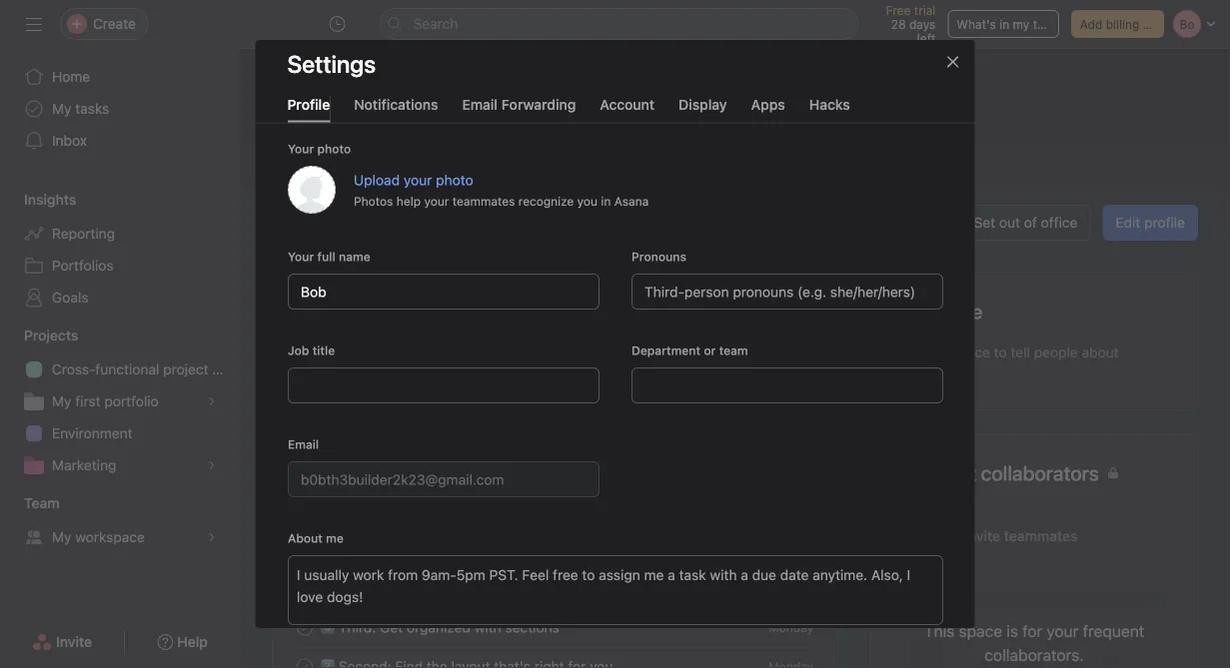 Task type: describe. For each thing, give the bounding box(es) containing it.
monday button for asana
[[769, 543, 814, 557]]

schedule
[[321, 464, 381, 481]]

view all tasks
[[728, 305, 805, 319]]

your full name
[[287, 249, 370, 263]]

1 horizontal spatial project
[[357, 386, 403, 403]]

email forwarding button
[[462, 96, 576, 122]]

add billing info button
[[1071, 10, 1165, 38]]

26
[[799, 387, 814, 401]]

incoming
[[483, 581, 542, 597]]

24
[[770, 387, 785, 401]]

my tasks
[[297, 300, 377, 323]]

my workspace
[[52, 529, 145, 546]]

my for my workspace
[[52, 529, 72, 546]]

days
[[910, 17, 936, 31]]

what's
[[957, 17, 996, 31]]

photo inside upload your photo photos help your teammates recognize you in asana
[[436, 171, 473, 188]]

edit profile button
[[1103, 205, 1199, 241]]

free
[[886, 3, 911, 17]]

b0bth3builder2k23@gmail.com link
[[484, 184, 687, 206]]

0 vertical spatial your
[[403, 171, 432, 188]]

in inside upload your photo photos help your teammates recognize you in asana
[[601, 194, 611, 208]]

kickoff
[[385, 464, 428, 481]]

0 horizontal spatial asana
[[565, 542, 604, 558]]

hacks
[[809, 96, 850, 112]]

completed image for 4️⃣
[[293, 577, 317, 601]]

teammates
[[452, 194, 515, 208]]

office
[[1041, 214, 1078, 231]]

inbox link
[[12, 125, 228, 157]]

1 vertical spatial of
[[466, 581, 479, 597]]

completed image for 5️⃣
[[293, 538, 317, 562]]

email for email
[[287, 437, 319, 451]]

search button
[[379, 8, 859, 40]]

add
[[1080, 17, 1103, 31]]

cross-functional project plan link
[[12, 354, 240, 386]]

in inside button
[[1000, 17, 1010, 31]]

job
[[287, 343, 309, 357]]

billing
[[1106, 17, 1140, 31]]

portfolios
[[52, 257, 114, 274]]

0 horizontal spatial project
[[163, 361, 209, 378]]

fourth:
[[339, 581, 385, 597]]

reporting link
[[12, 218, 228, 250]]

display button
[[679, 96, 727, 122]]

collaborating
[[462, 542, 546, 558]]

my
[[1013, 17, 1030, 31]]

sections
[[505, 620, 560, 636]]

of inside button
[[1024, 214, 1037, 231]]

your photo
[[287, 141, 351, 155]]

team
[[24, 495, 60, 512]]

title
[[312, 343, 335, 357]]

or
[[704, 343, 716, 357]]

Third-person pronouns (e.g. she/her/hers) text field
[[631, 273, 943, 309]]

settings
[[287, 50, 376, 78]]

all
[[759, 305, 772, 319]]

pronouns
[[631, 249, 686, 263]]

5️⃣ fifth: save time by collaborating in asana
[[321, 542, 604, 558]]

tasks inside button
[[775, 305, 805, 319]]

portfolios link
[[12, 250, 228, 282]]

environment
[[52, 425, 133, 442]]

about
[[287, 531, 322, 545]]

1 completed checkbox from the top
[[293, 421, 317, 445]]

2 completed checkbox from the top
[[293, 499, 317, 523]]

1 completed image from the top
[[293, 499, 317, 523]]

teams element
[[0, 486, 240, 558]]

first
[[75, 393, 101, 410]]

about me
[[287, 531, 343, 545]]

plan
[[212, 361, 240, 378]]

people
[[1034, 344, 1078, 361]]

oct 24 – 26
[[746, 387, 814, 401]]

about me
[[896, 300, 983, 323]]

search
[[413, 15, 458, 32]]

this
[[925, 344, 948, 361]]

email forwarding
[[462, 96, 576, 112]]

completed checkbox for 5️⃣
[[293, 538, 317, 562]]

help
[[396, 194, 420, 208]]

info
[[1143, 17, 1164, 31]]

–
[[788, 387, 795, 401]]

5️⃣
[[321, 542, 335, 558]]

hide sidebar image
[[26, 16, 42, 32]]

edit profile
[[1116, 214, 1186, 231]]

goals
[[52, 289, 89, 306]]

on
[[421, 581, 437, 597]]

my for my tasks
[[52, 100, 72, 117]]

marketing link
[[12, 450, 228, 482]]

my first portfolio
[[52, 393, 159, 410]]

free trial 28 days left
[[886, 3, 936, 45]]

your for your photo
[[287, 249, 314, 263]]

4️⃣ fourth: stay on top of incoming work
[[321, 581, 577, 597]]

global element
[[0, 49, 240, 169]]

notifications
[[354, 96, 438, 112]]

yourself.
[[896, 366, 951, 383]]

goals link
[[12, 282, 228, 314]]

draft
[[321, 386, 354, 403]]

portfolio
[[104, 393, 159, 410]]

set
[[974, 214, 996, 231]]

by
[[442, 542, 458, 558]]



Task type: vqa. For each thing, say whether or not it's contained in the screenshot.
My associated with My first portfolio
yes



Task type: locate. For each thing, give the bounding box(es) containing it.
search list box
[[379, 8, 859, 40]]

to
[[994, 344, 1007, 361]]

0 vertical spatial of
[[1024, 214, 1037, 231]]

completed image left 3️⃣
[[293, 616, 317, 640]]

1 vertical spatial your
[[424, 194, 449, 208]]

asana inside upload your photo photos help your teammates recognize you in asana
[[614, 194, 649, 208]]

job title
[[287, 343, 335, 357]]

view
[[728, 305, 755, 319]]

completed image for 3️⃣
[[293, 616, 317, 640]]

monday
[[769, 543, 814, 557], [769, 582, 814, 596], [769, 621, 814, 635]]

completed checkbox for 4️⃣
[[293, 577, 317, 601]]

insights element
[[0, 182, 240, 318]]

2 completed checkbox from the top
[[293, 460, 317, 484]]

use this space to tell people about yourself.
[[896, 344, 1119, 383]]

completed checkbox left 3️⃣
[[293, 616, 317, 640]]

in right the you
[[601, 194, 611, 208]]

name
[[338, 249, 370, 263]]

what's in my trial? button
[[948, 10, 1061, 38]]

third:
[[339, 620, 376, 636]]

5 completed checkbox from the top
[[293, 655, 317, 669]]

email
[[462, 96, 498, 112], [287, 437, 319, 451]]

time
[[410, 542, 439, 558]]

fifth:
[[339, 542, 372, 558]]

home
[[52, 68, 90, 85]]

1 completed checkbox from the top
[[293, 382, 317, 406]]

environment link
[[12, 418, 228, 450]]

1 vertical spatial monday
[[769, 582, 814, 596]]

work
[[546, 581, 577, 597]]

my inside my tasks link
[[52, 100, 72, 117]]

email up bob
[[462, 96, 498, 112]]

1 vertical spatial tasks
[[775, 305, 805, 319]]

completed image left 5️⃣
[[293, 538, 317, 562]]

email up about
[[287, 437, 319, 451]]

0 horizontal spatial email
[[287, 437, 319, 451]]

1 completed image from the top
[[293, 382, 317, 406]]

28
[[891, 17, 906, 31]]

project left brief
[[357, 386, 403, 403]]

0 horizontal spatial in
[[550, 542, 561, 558]]

2 my from the top
[[52, 393, 72, 410]]

0 vertical spatial my
[[52, 100, 72, 117]]

I usually work from 9am-5pm PST. Feel free to assign me a task with a due date anytime. Also, I love dogs! text field
[[287, 555, 943, 625]]

completed image for completed checkbox for schedule
[[293, 460, 317, 484]]

2 vertical spatial in
[[550, 542, 561, 558]]

email for email forwarding
[[462, 96, 498, 112]]

1 my from the top
[[52, 100, 72, 117]]

1 vertical spatial asana
[[565, 542, 604, 558]]

4️⃣
[[321, 581, 335, 597]]

4 completed checkbox from the top
[[293, 577, 317, 601]]

set out of office
[[974, 214, 1078, 231]]

0 vertical spatial completed checkbox
[[293, 382, 317, 406]]

4 completed image from the top
[[293, 655, 317, 669]]

my inside my workspace link
[[52, 529, 72, 546]]

0 vertical spatial email
[[462, 96, 498, 112]]

0 vertical spatial in
[[1000, 17, 1010, 31]]

what's in my trial?
[[957, 17, 1061, 31]]

2 completed image from the top
[[293, 538, 317, 562]]

out
[[1000, 214, 1021, 231]]

about
[[1082, 344, 1119, 361]]

completed checkbox for 3️⃣
[[293, 616, 317, 640]]

projects
[[24, 327, 78, 344]]

2 vertical spatial monday button
[[769, 621, 814, 635]]

photo down profile button
[[317, 141, 351, 155]]

cross-functional project plan
[[52, 361, 240, 378]]

projects element
[[0, 318, 240, 486]]

1 horizontal spatial email
[[462, 96, 498, 112]]

department
[[631, 343, 700, 357]]

completed image up about
[[293, 499, 317, 523]]

upload your photo photos help your teammates recognize you in asana
[[353, 171, 649, 208]]

2 horizontal spatial in
[[1000, 17, 1010, 31]]

account
[[600, 96, 655, 112]]

monday for asana
[[769, 543, 814, 557]]

b0bth3builder2k23@gmail.com
[[484, 186, 687, 203]]

project left plan
[[163, 361, 209, 378]]

2 completed image from the top
[[293, 421, 317, 445]]

3️⃣ third: get organized with sections
[[321, 620, 560, 636]]

asana
[[614, 194, 649, 208], [565, 542, 604, 558]]

of right top
[[466, 581, 479, 597]]

my down the "team"
[[52, 529, 72, 546]]

profile
[[1145, 214, 1186, 231]]

your left full
[[287, 249, 314, 263]]

1 vertical spatial completed checkbox
[[293, 499, 317, 523]]

tasks right the all
[[775, 305, 805, 319]]

meeting
[[432, 464, 484, 481]]

completed checkbox left draft
[[293, 382, 317, 406]]

1 vertical spatial my
[[52, 393, 72, 410]]

reporting
[[52, 225, 115, 242]]

1 monday from the top
[[769, 543, 814, 557]]

2 monday from the top
[[769, 582, 814, 596]]

upload new photo image
[[287, 165, 335, 213]]

1 vertical spatial monday button
[[769, 582, 814, 596]]

1 vertical spatial project
[[357, 386, 403, 403]]

your
[[287, 141, 314, 155], [287, 249, 314, 263]]

view all tasks button
[[719, 298, 814, 326]]

apps
[[751, 96, 785, 112]]

completed image left 4️⃣
[[293, 577, 317, 601]]

tasks down home
[[75, 100, 109, 117]]

my up inbox
[[52, 100, 72, 117]]

1 horizontal spatial tasks
[[775, 305, 805, 319]]

photo
[[317, 141, 351, 155], [436, 171, 473, 188]]

my left 'first'
[[52, 393, 72, 410]]

me
[[326, 531, 343, 545]]

tell
[[1011, 344, 1031, 361]]

of
[[1024, 214, 1037, 231], [466, 581, 479, 597]]

your down profile button
[[287, 141, 314, 155]]

0 vertical spatial monday button
[[769, 543, 814, 557]]

my tasks
[[52, 100, 109, 117]]

3 completed checkbox from the top
[[293, 616, 317, 640]]

1 vertical spatial email
[[287, 437, 319, 451]]

1 horizontal spatial of
[[1024, 214, 1037, 231]]

my for my first portfolio
[[52, 393, 72, 410]]

your up help
[[403, 171, 432, 188]]

insights button
[[0, 190, 76, 210]]

hacks button
[[809, 96, 850, 122]]

trial?
[[1033, 17, 1061, 31]]

0 vertical spatial your
[[287, 141, 314, 155]]

0 vertical spatial project
[[163, 361, 209, 378]]

0 horizontal spatial tasks
[[75, 100, 109, 117]]

brief
[[406, 386, 436, 403]]

2 vertical spatial my
[[52, 529, 72, 546]]

0 horizontal spatial photo
[[317, 141, 351, 155]]

department or team
[[631, 343, 748, 357]]

1 horizontal spatial asana
[[614, 194, 649, 208]]

tasks inside global element
[[75, 100, 109, 117]]

1 your from the top
[[287, 141, 314, 155]]

your right help
[[424, 194, 449, 208]]

1 horizontal spatial in
[[601, 194, 611, 208]]

3 monday button from the top
[[769, 621, 814, 635]]

space
[[952, 344, 991, 361]]

in up work
[[550, 542, 561, 558]]

3 completed checkbox from the top
[[293, 538, 317, 562]]

0 horizontal spatial of
[[466, 581, 479, 597]]

Completed checkbox
[[293, 382, 317, 406], [293, 499, 317, 523], [293, 616, 317, 640]]

2 vertical spatial monday
[[769, 621, 814, 635]]

2 your from the top
[[287, 249, 314, 263]]

completed image for completed option associated with draft
[[293, 382, 317, 406]]

team button
[[0, 494, 60, 514]]

full
[[317, 249, 335, 263]]

of right the out
[[1024, 214, 1037, 231]]

2 vertical spatial completed checkbox
[[293, 616, 317, 640]]

None text field
[[631, 367, 943, 403]]

1 horizontal spatial photo
[[436, 171, 473, 188]]

completed checkbox up about
[[293, 499, 317, 523]]

upload
[[353, 171, 399, 188]]

asana up work
[[565, 542, 604, 558]]

1 vertical spatial your
[[287, 249, 314, 263]]

my workspace link
[[12, 522, 228, 554]]

save
[[376, 542, 407, 558]]

frequent collaborators
[[896, 462, 1099, 485]]

photo up teammates
[[436, 171, 473, 188]]

monday button for work
[[769, 582, 814, 596]]

completed image for 5th completed checkbox from the bottom
[[293, 421, 317, 445]]

stay
[[389, 581, 417, 597]]

close image
[[945, 54, 961, 70]]

in
[[1000, 17, 1010, 31], [601, 194, 611, 208], [550, 542, 561, 558]]

projects button
[[0, 326, 78, 346]]

completed image
[[293, 382, 317, 406], [293, 421, 317, 445], [293, 460, 317, 484], [293, 655, 317, 669]]

monday button
[[769, 543, 814, 557], [769, 582, 814, 596], [769, 621, 814, 635]]

in left my
[[1000, 17, 1010, 31]]

completed checkbox for draft
[[293, 382, 317, 406]]

2 monday button from the top
[[769, 582, 814, 596]]

display
[[679, 96, 727, 112]]

completed checkbox for schedule
[[293, 460, 317, 484]]

my
[[52, 100, 72, 117], [52, 393, 72, 410], [52, 529, 72, 546]]

asana right the you
[[614, 194, 649, 208]]

0 vertical spatial asana
[[614, 194, 649, 208]]

0 vertical spatial monday
[[769, 543, 814, 557]]

3 completed image from the top
[[293, 577, 317, 601]]

marketing
[[52, 457, 116, 474]]

my inside my first portfolio link
[[52, 393, 72, 410]]

3 monday from the top
[[769, 621, 814, 635]]

schedule kickoff meeting
[[321, 464, 484, 481]]

4 completed image from the top
[[293, 616, 317, 640]]

1 vertical spatial photo
[[436, 171, 473, 188]]

1 vertical spatial in
[[601, 194, 611, 208]]

0 vertical spatial tasks
[[75, 100, 109, 117]]

forwarding
[[502, 96, 576, 112]]

Completed checkbox
[[293, 421, 317, 445], [293, 460, 317, 484], [293, 538, 317, 562], [293, 577, 317, 601], [293, 655, 317, 669]]

completed image for 5th completed checkbox from the top of the page
[[293, 655, 317, 669]]

left
[[917, 31, 936, 45]]

recognize
[[518, 194, 574, 208]]

add billing info
[[1080, 17, 1164, 31]]

completed image
[[293, 499, 317, 523], [293, 538, 317, 562], [293, 577, 317, 601], [293, 616, 317, 640]]

photos
[[353, 194, 393, 208]]

email inside email forwarding button
[[462, 96, 498, 112]]

1 monday button from the top
[[769, 543, 814, 557]]

workspace
[[75, 529, 145, 546]]

profile
[[287, 96, 330, 112]]

None text field
[[287, 273, 599, 309], [287, 367, 599, 403], [287, 461, 599, 497], [287, 273, 599, 309], [287, 367, 599, 403], [287, 461, 599, 497]]

3 completed image from the top
[[293, 460, 317, 484]]

monday for work
[[769, 582, 814, 596]]

0 vertical spatial photo
[[317, 141, 351, 155]]

your for settings
[[287, 141, 314, 155]]

3 my from the top
[[52, 529, 72, 546]]



